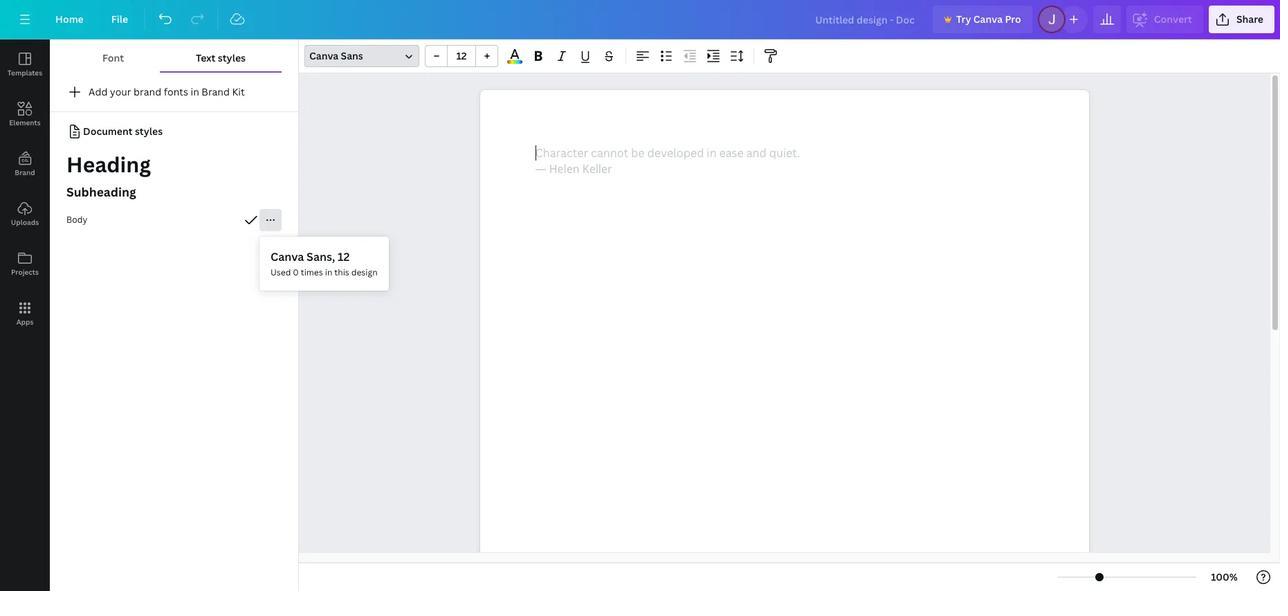 Task type: describe. For each thing, give the bounding box(es) containing it.
design
[[351, 266, 378, 278]]

document styles
[[83, 125, 163, 138]]

elements
[[9, 118, 41, 127]]

font button
[[66, 45, 160, 71]]

projects
[[11, 267, 39, 277]]

100% button
[[1202, 566, 1247, 588]]

canva for sans
[[309, 49, 339, 62]]

templates button
[[0, 39, 50, 89]]

canva sans
[[309, 49, 363, 62]]

canva sans, 12 used 0 times in this design
[[271, 249, 378, 278]]

apps button
[[0, 289, 50, 338]]

document
[[83, 125, 133, 138]]

font
[[102, 51, 124, 64]]

home link
[[44, 6, 95, 33]]

uploads
[[11, 217, 39, 227]]

12
[[338, 249, 350, 264]]

text styles button
[[160, 45, 282, 71]]

side panel tab list
[[0, 39, 50, 338]]

heading
[[66, 150, 151, 179]]

times
[[301, 266, 323, 278]]

100%
[[1211, 570, 1238, 583]]

try canva pro button
[[933, 6, 1033, 33]]

add your brand fonts in brand kit button
[[50, 78, 298, 106]]

your
[[110, 85, 131, 98]]

body
[[66, 214, 87, 226]]

kit
[[232, 85, 245, 98]]

add your brand fonts in brand kit
[[89, 85, 245, 98]]

templates
[[8, 68, 42, 78]]

projects button
[[0, 239, 50, 289]]

sans,
[[307, 249, 335, 264]]

0
[[293, 266, 299, 278]]

elements button
[[0, 89, 50, 139]]

text
[[196, 51, 216, 64]]

canva sans button
[[305, 45, 419, 67]]

1 horizontal spatial brand
[[202, 85, 230, 98]]

brand
[[134, 85, 161, 98]]



Task type: locate. For each thing, give the bounding box(es) containing it.
this
[[334, 266, 349, 278]]

1 vertical spatial canva
[[309, 49, 339, 62]]

sans
[[341, 49, 363, 62]]

0 horizontal spatial styles
[[135, 125, 163, 138]]

file button
[[100, 6, 139, 33]]

2 vertical spatial canva
[[271, 249, 304, 264]]

2 horizontal spatial canva
[[974, 12, 1003, 26]]

1 horizontal spatial in
[[325, 266, 332, 278]]

1 vertical spatial brand
[[15, 168, 35, 177]]

brand button
[[0, 139, 50, 189]]

subheading button
[[50, 179, 298, 206]]

1 horizontal spatial styles
[[218, 51, 246, 64]]

canva inside button
[[974, 12, 1003, 26]]

canva for sans,
[[271, 249, 304, 264]]

heading subheading
[[66, 150, 151, 200]]

canva up used
[[271, 249, 304, 264]]

styles for text styles
[[218, 51, 246, 64]]

Design title text field
[[805, 6, 927, 33]]

0 vertical spatial in
[[191, 85, 199, 98]]

uploads button
[[0, 189, 50, 239]]

brand left kit
[[202, 85, 230, 98]]

0 horizontal spatial brand
[[15, 168, 35, 177]]

main menu bar
[[0, 0, 1281, 39]]

file
[[111, 12, 128, 26]]

canva
[[974, 12, 1003, 26], [309, 49, 339, 62], [271, 249, 304, 264]]

subheading
[[66, 183, 136, 200]]

styles for document styles
[[135, 125, 163, 138]]

canva inside canva sans, 12 used 0 times in this design
[[271, 249, 304, 264]]

1 vertical spatial in
[[325, 266, 332, 278]]

body button
[[50, 206, 298, 234]]

None text field
[[480, 90, 1089, 591]]

in inside canva sans, 12 used 0 times in this design
[[325, 266, 332, 278]]

pro
[[1005, 12, 1021, 26]]

try canva pro
[[957, 12, 1021, 26]]

color range image
[[507, 60, 522, 64]]

styles
[[218, 51, 246, 64], [135, 125, 163, 138]]

share
[[1237, 12, 1264, 26]]

canva inside popup button
[[309, 49, 339, 62]]

heading button
[[50, 148, 298, 181]]

styles down "brand"
[[135, 125, 163, 138]]

brand inside side panel tab list
[[15, 168, 35, 177]]

apps
[[16, 317, 33, 327]]

styles right text
[[218, 51, 246, 64]]

in left this
[[325, 266, 332, 278]]

0 vertical spatial canva
[[974, 12, 1003, 26]]

1 horizontal spatial canva
[[309, 49, 339, 62]]

try
[[957, 12, 971, 26]]

used
[[271, 266, 291, 278]]

in inside button
[[191, 85, 199, 98]]

in
[[191, 85, 199, 98], [325, 266, 332, 278]]

0 horizontal spatial in
[[191, 85, 199, 98]]

1 vertical spatial styles
[[135, 125, 163, 138]]

fonts
[[164, 85, 188, 98]]

canva right try on the right
[[974, 12, 1003, 26]]

add
[[89, 85, 108, 98]]

group
[[425, 45, 498, 67]]

convert button
[[1127, 6, 1204, 33]]

0 horizontal spatial canva
[[271, 249, 304, 264]]

canva left sans
[[309, 49, 339, 62]]

convert
[[1154, 12, 1193, 26]]

0 vertical spatial styles
[[218, 51, 246, 64]]

brand
[[202, 85, 230, 98], [15, 168, 35, 177]]

in right fonts
[[191, 85, 199, 98]]

brand up 'uploads' button
[[15, 168, 35, 177]]

0 vertical spatial brand
[[202, 85, 230, 98]]

styles inside button
[[218, 51, 246, 64]]

text styles
[[196, 51, 246, 64]]

home
[[55, 12, 84, 26]]

share button
[[1209, 6, 1275, 33]]

– – number field
[[452, 49, 471, 62]]



Task type: vqa. For each thing, say whether or not it's contained in the screenshot.
Get Canva Pro button
no



